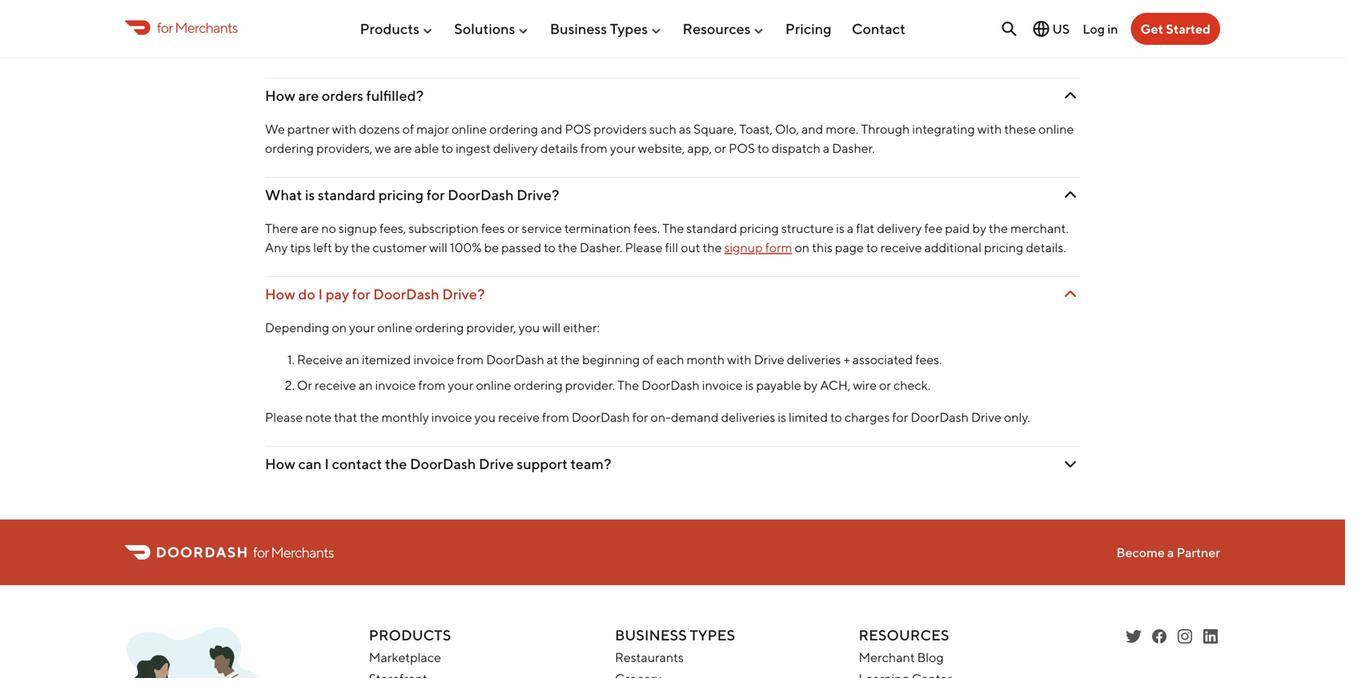 Task type: vqa. For each thing, say whether or not it's contained in the screenshot.
either:
yes



Task type: describe. For each thing, give the bounding box(es) containing it.
how for how do i pay for doordash drive?
[[265, 285, 295, 303]]

merchant
[[859, 650, 915, 665]]

started
[[1166, 21, 1211, 36]]

your inside we partner with dozens of major online ordering and pos providers such as square, toast, olo, and more. through integrating with these online ordering providers, we are able to ingest delivery details from your website, app, or pos to dispatch a dasher.
[[610, 140, 636, 156]]

0 horizontal spatial resources
[[683, 20, 751, 37]]

from up monthly
[[418, 377, 446, 393]]

into
[[994, 3, 1016, 18]]

log in link
[[1083, 21, 1118, 36]]

ordering down we
[[265, 140, 314, 156]]

products inside the products link
[[360, 20, 420, 37]]

invoice right monthly
[[431, 409, 472, 425]]

dasher. inside we partner with dozens of major online ordering and pos providers such as square, toast, olo, and more. through integrating with these online ordering providers, we are able to ingest delivery details from your website, app, or pos to dispatch a dasher.
[[832, 140, 875, 156]]

to right able
[[442, 140, 453, 156]]

ordering up ingest at the top left of the page
[[489, 121, 538, 136]]

integrate
[[805, 3, 857, 18]]

marketplace link
[[369, 650, 441, 665]]

your down depending on your online ordering provider, you will either:
[[448, 377, 474, 393]]

customers
[[953, 22, 1012, 37]]

itemized
[[362, 352, 411, 367]]

with up providers,
[[332, 121, 357, 136]]

doordash up depending on your online ordering provider, you will either:
[[373, 285, 439, 303]]

chevron down image for how do i pay for doordash drive?
[[1061, 285, 1080, 304]]

1 horizontal spatial pos
[[729, 140, 755, 156]]

or inside the there are no signup fees, subscription fees or service termination fees. the standard pricing structure is a flat delivery fee paid by the merchant. any tips left by the customer will 100% be passed to the dasher. please fill out the
[[508, 220, 519, 236]]

to down any
[[744, 22, 756, 37]]

with inside doordash drive is our a la carte delivery service, meaning you can request drivers at any time, or integrate delivery with doordash into your own app or website. with doordash marketplace, list your business on the doordash app to introduce your store to active new customers in your area.
[[907, 3, 931, 18]]

drive left support at the bottom left of the page
[[479, 455, 514, 472]]

0 horizontal spatial pos
[[565, 121, 591, 136]]

your down meaning
[[540, 22, 566, 37]]

twitter link
[[1124, 627, 1144, 646]]

1 app from the left
[[265, 22, 287, 37]]

pricing link
[[786, 14, 832, 44]]

with right month
[[727, 352, 752, 367]]

doordash up customers
[[934, 3, 992, 18]]

drive up payable
[[754, 352, 785, 367]]

orders
[[322, 87, 363, 104]]

either:
[[563, 320, 600, 335]]

marketplace,
[[444, 22, 519, 37]]

support
[[517, 455, 568, 472]]

business types inside business types link
[[550, 20, 648, 37]]

charges
[[845, 409, 890, 425]]

no
[[321, 220, 336, 236]]

will inside the there are no signup fees, subscription fees or service termination fees. the standard pricing structure is a flat delivery fee paid by the merchant. any tips left by the customer will 100% be passed to the dasher. please fill out the
[[429, 240, 448, 255]]

are inside we partner with dozens of major online ordering and pos providers such as square, toast, olo, and more. through integrating with these online ordering providers, we are able to ingest delivery details from your website, app, or pos to dispatch a dasher.
[[394, 140, 412, 156]]

with left these
[[978, 121, 1002, 136]]

out
[[681, 240, 700, 255]]

restaurants link
[[615, 650, 684, 665]]

please inside the there are no signup fees, subscription fees or service termination fees. the standard pricing structure is a flat delivery fee paid by the merchant. any tips left by the customer will 100% be passed to the dasher. please fill out the
[[625, 240, 663, 255]]

to right limited
[[831, 409, 842, 425]]

1 horizontal spatial signup
[[725, 240, 763, 255]]

doordash up website.
[[265, 3, 323, 18]]

website.
[[304, 22, 350, 37]]

linkedin image
[[1201, 627, 1221, 646]]

chevron down image for how can i contact the doordash drive support team?
[[1061, 454, 1080, 474]]

instagram link
[[1176, 627, 1195, 646]]

for merchants link
[[125, 17, 238, 38]]

or receive an invoice from your online ordering provider. the doordash invoice is payable by ach, wire or check.
[[297, 377, 931, 393]]

own
[[1047, 3, 1071, 18]]

solutions
[[454, 20, 515, 37]]

1 horizontal spatial of
[[643, 352, 654, 367]]

what
[[265, 186, 302, 203]]

i for contact
[[325, 455, 329, 472]]

demand
[[671, 409, 719, 425]]

new
[[927, 22, 950, 37]]

team?
[[571, 455, 612, 472]]

log in
[[1083, 21, 1118, 36]]

doordash up fees
[[448, 186, 514, 203]]

in inside doordash drive is our a la carte delivery service, meaning you can request drivers at any time, or integrate delivery with doordash into your own app or website. with doordash marketplace, list your business on the doordash app to introduce your store to active new customers in your area.
[[1015, 22, 1025, 37]]

fulfilled?
[[366, 87, 424, 104]]

2 horizontal spatial receive
[[881, 240, 922, 255]]

your down integrate on the right of the page
[[816, 22, 842, 37]]

store
[[844, 22, 873, 37]]

carte
[[412, 3, 442, 18]]

signup inside the there are no signup fees, subscription fees or service termination fees. the standard pricing structure is a flat delivery fee paid by the merchant. any tips left by the customer will 100% be passed to the dasher. please fill out the
[[339, 220, 377, 236]]

fees
[[481, 220, 505, 236]]

the right left
[[351, 240, 370, 255]]

the right contact
[[385, 455, 407, 472]]

from inside we partner with dozens of major online ordering and pos providers such as square, toast, olo, and more. through integrating with these online ordering providers, we are able to ingest delivery details from your website, app, or pos to dispatch a dasher.
[[581, 140, 608, 156]]

0 horizontal spatial types
[[610, 20, 648, 37]]

1 horizontal spatial business
[[615, 627, 687, 644]]

to down flat
[[867, 240, 878, 255]]

request
[[636, 3, 680, 18]]

a inside we partner with dozens of major online ordering and pos providers such as square, toast, olo, and more. through integrating with these online ordering providers, we are able to ingest delivery details from your website, app, or pos to dispatch a dasher.
[[823, 140, 830, 156]]

0 vertical spatial an
[[345, 352, 359, 367]]

online down "provider,"
[[476, 377, 512, 393]]

introduce
[[758, 22, 814, 37]]

log
[[1083, 21, 1105, 36]]

doordash down check.
[[911, 409, 969, 425]]

a left partner
[[1168, 545, 1174, 560]]

2 horizontal spatial pricing
[[984, 240, 1024, 255]]

the inside the there are no signup fees, subscription fees or service termination fees. the standard pricing structure is a flat delivery fee paid by the merchant. any tips left by the customer will 100% be passed to the dasher. please fill out the
[[663, 220, 684, 236]]

doordash down each
[[642, 377, 700, 393]]

app,
[[687, 140, 712, 156]]

meaning
[[537, 3, 587, 18]]

receive
[[297, 352, 343, 367]]

a inside doordash drive is our a la carte delivery service, meaning you can request drivers at any time, or integrate delivery with doordash into your own app or website. with doordash marketplace, list your business on the doordash app to introduce your store to active new customers in your area.
[[391, 3, 398, 18]]

provider,
[[466, 320, 516, 335]]

1 vertical spatial types
[[690, 627, 735, 644]]

chevron down image for how are orders fulfilled?
[[1061, 86, 1080, 105]]

please note that the monthly invoice you receive from doordash for on-demand deliveries is limited to charges for doordash drive only.
[[265, 409, 1030, 425]]

100%
[[450, 240, 482, 255]]

online up itemized
[[377, 320, 413, 335]]

0 horizontal spatial at
[[547, 352, 558, 367]]

major
[[417, 121, 449, 136]]

business
[[568, 22, 618, 37]]

delivery up "marketplace,"
[[444, 3, 489, 18]]

drive left only.
[[971, 409, 1002, 425]]

1 vertical spatial can
[[298, 455, 322, 472]]

1 vertical spatial receive
[[315, 377, 356, 393]]

is left limited
[[778, 409, 786, 425]]

is left payable
[[745, 377, 754, 393]]

do
[[298, 285, 315, 303]]

facebook image
[[1150, 627, 1169, 646]]

form
[[765, 240, 793, 255]]

1 vertical spatial business types
[[615, 627, 735, 644]]

the right that
[[360, 409, 379, 425]]

service
[[522, 220, 562, 236]]

is inside doordash drive is our a la carte delivery service, meaning you can request drivers at any time, or integrate delivery with doordash into your own app or website. with doordash marketplace, list your business on the doordash app to introduce your store to active new customers in your area.
[[358, 3, 367, 18]]

merchant blog
[[859, 650, 944, 665]]

invoice down depending on your online ordering provider, you will either:
[[414, 352, 454, 367]]

get started button
[[1131, 13, 1221, 45]]

drive inside doordash drive is our a la carte delivery service, meaning you can request drivers at any time, or integrate delivery with doordash into your own app or website. with doordash marketplace, list your business on the doordash app to introduce your store to active new customers in your area.
[[326, 3, 356, 18]]

2 vertical spatial receive
[[498, 409, 540, 425]]

1 horizontal spatial fees.
[[916, 352, 942, 367]]

how for how are orders fulfilled?
[[265, 87, 295, 104]]

termination
[[565, 220, 631, 236]]

1 horizontal spatial in
[[1108, 21, 1118, 36]]

ordering left "provider,"
[[415, 320, 464, 335]]

associated
[[853, 352, 913, 367]]

or right wire
[[879, 377, 891, 393]]

drivers
[[683, 3, 721, 18]]

tips
[[290, 240, 311, 255]]

be
[[484, 240, 499, 255]]

ingest
[[456, 140, 491, 156]]

toast,
[[740, 121, 773, 136]]

become a partner link
[[1117, 545, 1221, 560]]

passed
[[501, 240, 542, 255]]

wire
[[853, 377, 877, 393]]

2 app from the left
[[720, 22, 742, 37]]

0 horizontal spatial by
[[335, 240, 349, 255]]

you for from
[[475, 409, 496, 425]]

with
[[353, 22, 381, 37]]

monthly
[[382, 409, 429, 425]]

pay
[[326, 285, 349, 303]]

+
[[844, 352, 850, 367]]

on-
[[651, 409, 671, 425]]

online right these
[[1039, 121, 1074, 136]]

such
[[650, 121, 677, 136]]

0 horizontal spatial pricing
[[379, 186, 424, 203]]

left
[[313, 240, 332, 255]]

1 vertical spatial deliveries
[[721, 409, 776, 425]]

depending
[[265, 320, 329, 335]]

as
[[679, 121, 691, 136]]

0 horizontal spatial business
[[550, 20, 607, 37]]

1 vertical spatial will
[[542, 320, 561, 335]]

resources link
[[683, 14, 765, 44]]

business types link
[[550, 14, 663, 44]]



Task type: locate. For each thing, give the bounding box(es) containing it.
1 vertical spatial merchants
[[271, 544, 334, 561]]

instagram image
[[1176, 627, 1195, 646]]

1 vertical spatial business
[[615, 627, 687, 644]]

chevron down image
[[1061, 86, 1080, 105], [1061, 285, 1080, 304]]

signup form link
[[725, 240, 793, 255]]

the right paid
[[989, 220, 1008, 236]]

receive left "additional"
[[881, 240, 922, 255]]

depending on your online ordering provider, you will either:
[[265, 320, 600, 335]]

with up 'active'
[[907, 3, 931, 18]]

business types up restaurants in the bottom of the page
[[615, 627, 735, 644]]

0 vertical spatial will
[[429, 240, 448, 255]]

1 horizontal spatial resources
[[859, 627, 950, 644]]

chevron down image
[[1061, 185, 1080, 204], [1061, 454, 1080, 474]]

invoice down itemized
[[375, 377, 416, 393]]

you inside doordash drive is our a la carte delivery service, meaning you can request drivers at any time, or integrate delivery with doordash into your own app or website. with doordash marketplace, list your business on the doordash app to introduce your store to active new customers in your area.
[[590, 3, 611, 18]]

1 chevron down image from the top
[[1061, 185, 1080, 204]]

pricing
[[379, 186, 424, 203], [740, 220, 779, 236], [984, 240, 1024, 255]]

drive?
[[517, 186, 559, 203], [442, 285, 485, 303]]

0 vertical spatial standard
[[318, 186, 376, 203]]

can inside doordash drive is our a la carte delivery service, meaning you can request drivers at any time, or integrate delivery with doordash into your own app or website. with doordash marketplace, list your business on the doordash app to introduce your store to active new customers in your area.
[[613, 3, 634, 18]]

0 vertical spatial for merchants
[[157, 19, 238, 36]]

2 vertical spatial pricing
[[984, 240, 1024, 255]]

products up marketplace
[[369, 627, 451, 644]]

1 vertical spatial for merchants
[[253, 544, 334, 561]]

0 vertical spatial receive
[[881, 240, 922, 255]]

2 vertical spatial are
[[301, 220, 319, 236]]

1 vertical spatial dasher.
[[580, 240, 623, 255]]

chevron down image for what is standard pricing for doordash drive?
[[1061, 185, 1080, 204]]

receive an itemized invoice from doordash at the beginning of each month with drive deliveries + associated fees.
[[297, 352, 942, 367]]

0 horizontal spatial drive?
[[442, 285, 485, 303]]

0 vertical spatial dasher.
[[832, 140, 875, 156]]

1 vertical spatial at
[[547, 352, 558, 367]]

partner
[[1177, 545, 1221, 560]]

your up globe line icon
[[1019, 3, 1045, 18]]

doordash down drivers
[[659, 22, 717, 37]]

how can i contact the doordash drive support team?
[[265, 455, 612, 472]]

resources
[[683, 20, 751, 37], [859, 627, 950, 644]]

fees. right termination
[[634, 220, 660, 236]]

doordash down monthly
[[410, 455, 476, 472]]

or up area. at the left top of the page
[[289, 22, 301, 37]]

1 horizontal spatial merchants
[[271, 544, 334, 561]]

0 horizontal spatial merchants
[[175, 19, 238, 36]]

square,
[[694, 121, 737, 136]]

the right out
[[703, 240, 722, 255]]

0 vertical spatial merchants
[[175, 19, 238, 36]]

contact
[[332, 455, 382, 472]]

details
[[541, 140, 578, 156]]

1 vertical spatial the
[[618, 377, 639, 393]]

each
[[657, 352, 684, 367]]

drive? for what is standard pricing for doordash drive?
[[517, 186, 559, 203]]

business
[[550, 20, 607, 37], [615, 627, 687, 644]]

0 vertical spatial fees.
[[634, 220, 660, 236]]

0 vertical spatial drive?
[[517, 186, 559, 203]]

doordash down the provider.
[[572, 409, 630, 425]]

are
[[298, 87, 319, 104], [394, 140, 412, 156], [301, 220, 319, 236]]

delivery up the "contact"
[[860, 3, 904, 18]]

0 horizontal spatial of
[[403, 121, 414, 136]]

limited
[[789, 409, 828, 425]]

an down itemized
[[359, 377, 373, 393]]

0 vertical spatial on
[[620, 22, 635, 37]]

1 vertical spatial resources
[[859, 627, 950, 644]]

get started
[[1141, 21, 1211, 36]]

to inside the there are no signup fees, subscription fees or service termination fees. the standard pricing structure is a flat delivery fee paid by the merchant. any tips left by the customer will 100% be passed to the dasher. please fill out the
[[544, 240, 556, 255]]

your down how do i pay for doordash drive? at left top
[[349, 320, 375, 335]]

we
[[265, 121, 285, 136]]

resources up merchant blog link
[[859, 627, 950, 644]]

solutions link
[[454, 14, 530, 44]]

details.
[[1026, 240, 1066, 255]]

your down own
[[1028, 22, 1053, 37]]

1 vertical spatial fees.
[[916, 352, 942, 367]]

that
[[334, 409, 357, 425]]

1 vertical spatial chevron down image
[[1061, 454, 1080, 474]]

pricing
[[786, 20, 832, 37]]

and
[[541, 121, 563, 136], [802, 121, 824, 136]]

will left either:
[[542, 320, 561, 335]]

3 how from the top
[[265, 455, 295, 472]]

month
[[687, 352, 725, 367]]

doordash for merchants image
[[125, 627, 263, 678]]

the up the provider.
[[561, 352, 580, 367]]

please left note
[[265, 409, 303, 425]]

at inside doordash drive is our a la carte delivery service, meaning you can request drivers at any time, or integrate delivery with doordash into your own app or website. with doordash marketplace, list your business on the doordash app to introduce your store to active new customers in your area.
[[723, 3, 735, 18]]

can left contact
[[298, 455, 322, 472]]

of inside we partner with dozens of major online ordering and pos providers such as square, toast, olo, and more. through integrating with these online ordering providers, we are able to ingest delivery details from your website, app, or pos to dispatch a dasher.
[[403, 121, 414, 136]]

these
[[1005, 121, 1036, 136]]

drive? for how do i pay for doordash drive?
[[442, 285, 485, 303]]

you up business
[[590, 3, 611, 18]]

how are orders fulfilled?
[[265, 87, 424, 104]]

are for signup
[[301, 220, 319, 236]]

0 vertical spatial please
[[625, 240, 663, 255]]

of left major
[[403, 121, 414, 136]]

you up how can i contact the doordash drive support team?
[[475, 409, 496, 425]]

dasher. down termination
[[580, 240, 623, 255]]

dasher. inside the there are no signup fees, subscription fees or service termination fees. the standard pricing structure is a flat delivery fee paid by the merchant. any tips left by the customer will 100% be passed to the dasher. please fill out the
[[580, 240, 623, 255]]

1 horizontal spatial on
[[620, 22, 635, 37]]

1 horizontal spatial deliveries
[[787, 352, 841, 367]]

are up 'partner'
[[298, 87, 319, 104]]

globe line image
[[1032, 19, 1051, 38]]

for
[[157, 19, 173, 36], [427, 186, 445, 203], [352, 285, 370, 303], [632, 409, 648, 425], [892, 409, 908, 425], [253, 544, 269, 561]]

of
[[403, 121, 414, 136], [643, 352, 654, 367]]

an right the receive
[[345, 352, 359, 367]]

delivery up signup form on this page to receive additional pricing details.
[[877, 220, 922, 236]]

flat
[[856, 220, 875, 236]]

area.
[[265, 41, 293, 56]]

is right what
[[305, 186, 315, 203]]

business types down meaning
[[550, 20, 648, 37]]

0 vertical spatial resources
[[683, 20, 751, 37]]

doordash down "provider,"
[[486, 352, 544, 367]]

1 horizontal spatial dasher.
[[832, 140, 875, 156]]

or right fees
[[508, 220, 519, 236]]

pricing up signup form link
[[740, 220, 779, 236]]

you
[[590, 3, 611, 18], [519, 320, 540, 335], [475, 409, 496, 425]]

2 horizontal spatial by
[[973, 220, 987, 236]]

1 vertical spatial signup
[[725, 240, 763, 255]]

us
[[1053, 21, 1070, 36]]

how
[[265, 87, 295, 104], [265, 285, 295, 303], [265, 455, 295, 472]]

0 horizontal spatial on
[[332, 320, 347, 335]]

of left each
[[643, 352, 654, 367]]

how left do
[[265, 285, 295, 303]]

restaurants
[[615, 650, 684, 665]]

on right business
[[620, 22, 635, 37]]

0 vertical spatial chevron down image
[[1061, 185, 1080, 204]]

invoice
[[414, 352, 454, 367], [375, 377, 416, 393], [702, 377, 743, 393], [431, 409, 472, 425]]

1 horizontal spatial you
[[519, 320, 540, 335]]

additional
[[925, 240, 982, 255]]

please left "fill"
[[625, 240, 663, 255]]

0 vertical spatial deliveries
[[787, 352, 841, 367]]

1 horizontal spatial at
[[723, 3, 735, 18]]

receive down the receive
[[315, 377, 356, 393]]

subscription
[[409, 220, 479, 236]]

1 vertical spatial on
[[795, 240, 810, 255]]

contact
[[852, 20, 906, 37]]

1 vertical spatial products
[[369, 627, 451, 644]]

customer
[[373, 240, 427, 255]]

blog
[[918, 650, 944, 665]]

invoice down month
[[702, 377, 743, 393]]

1 chevron down image from the top
[[1061, 86, 1080, 105]]

pos
[[565, 121, 591, 136], [729, 140, 755, 156]]

your
[[1019, 3, 1045, 18], [540, 22, 566, 37], [816, 22, 842, 37], [1028, 22, 1053, 37], [610, 140, 636, 156], [349, 320, 375, 335], [448, 377, 474, 393]]

at left beginning
[[547, 352, 558, 367]]

0 vertical spatial i
[[318, 285, 323, 303]]

is inside the there are no signup fees, subscription fees or service termination fees. the standard pricing structure is a flat delivery fee paid by the merchant. any tips left by the customer will 100% be passed to the dasher. please fill out the
[[836, 220, 845, 236]]

2 vertical spatial you
[[475, 409, 496, 425]]

2 chevron down image from the top
[[1061, 454, 1080, 474]]

is left our
[[358, 3, 367, 18]]

are right 'we'
[[394, 140, 412, 156]]

products
[[360, 20, 420, 37], [369, 627, 451, 644]]

dasher. down more.
[[832, 140, 875, 156]]

products link
[[360, 14, 434, 44]]

signup left form
[[725, 240, 763, 255]]

0 horizontal spatial you
[[475, 409, 496, 425]]

with
[[907, 3, 931, 18], [332, 121, 357, 136], [978, 121, 1002, 136], [727, 352, 752, 367]]

0 horizontal spatial please
[[265, 409, 303, 425]]

on inside doordash drive is our a la carte delivery service, meaning you can request drivers at any time, or integrate delivery with doordash into your own app or website. with doordash marketplace, list your business on the doordash app to introduce your store to active new customers in your area.
[[620, 22, 635, 37]]

1 horizontal spatial types
[[690, 627, 735, 644]]

products down our
[[360, 20, 420, 37]]

you for either:
[[519, 320, 540, 335]]

to down toast,
[[758, 140, 769, 156]]

is
[[358, 3, 367, 18], [305, 186, 315, 203], [836, 220, 845, 236], [745, 377, 754, 393], [778, 409, 786, 425]]

deliveries left + at the bottom of the page
[[787, 352, 841, 367]]

a left flat
[[847, 220, 854, 236]]

are for fulfilled?
[[298, 87, 319, 104]]

1 horizontal spatial can
[[613, 3, 634, 18]]

become
[[1117, 545, 1165, 560]]

time,
[[760, 3, 789, 18]]

or inside we partner with dozens of major online ordering and pos providers such as square, toast, olo, and more. through integrating with these online ordering providers, we are able to ingest delivery details from your website, app, or pos to dispatch a dasher.
[[715, 140, 726, 156]]

0 vertical spatial by
[[973, 220, 987, 236]]

to
[[744, 22, 756, 37], [876, 22, 887, 37], [442, 140, 453, 156], [758, 140, 769, 156], [544, 240, 556, 255], [867, 240, 878, 255], [831, 409, 842, 425]]

1 horizontal spatial for merchants
[[253, 544, 334, 561]]

merchants
[[175, 19, 238, 36], [271, 544, 334, 561]]

business types
[[550, 20, 648, 37], [615, 627, 735, 644]]

delivery right ingest at the top left of the page
[[493, 140, 538, 156]]

website,
[[638, 140, 685, 156]]

0 vertical spatial at
[[723, 3, 735, 18]]

0 vertical spatial pos
[[565, 121, 591, 136]]

the
[[637, 22, 657, 37], [989, 220, 1008, 236], [351, 240, 370, 255], [558, 240, 577, 255], [703, 240, 722, 255], [561, 352, 580, 367], [360, 409, 379, 425], [385, 455, 407, 472]]

1 and from the left
[[541, 121, 563, 136]]

dozens
[[359, 121, 400, 136]]

integrating
[[913, 121, 975, 136]]

fees,
[[380, 220, 406, 236]]

dispatch
[[772, 140, 821, 156]]

1 vertical spatial i
[[325, 455, 329, 472]]

will
[[429, 240, 448, 255], [542, 320, 561, 335]]

linkedin link
[[1201, 627, 1221, 646]]

pricing inside the there are no signup fees, subscription fees or service termination fees. the standard pricing structure is a flat delivery fee paid by the merchant. any tips left by the customer will 100% be passed to the dasher. please fill out the
[[740, 220, 779, 236]]

are inside the there are no signup fees, subscription fees or service termination fees. the standard pricing structure is a flat delivery fee paid by the merchant. any tips left by the customer will 100% be passed to the dasher. please fill out the
[[301, 220, 319, 236]]

0 horizontal spatial in
[[1015, 22, 1025, 37]]

ordering left the provider.
[[514, 377, 563, 393]]

2 horizontal spatial on
[[795, 240, 810, 255]]

pricing down merchant.
[[984, 240, 1024, 255]]

more.
[[826, 121, 859, 136]]

by
[[973, 220, 987, 236], [335, 240, 349, 255], [804, 377, 818, 393]]

0 horizontal spatial dasher.
[[580, 240, 623, 255]]

service,
[[491, 3, 535, 18]]

there
[[265, 220, 298, 236]]

and up details
[[541, 121, 563, 136]]

pos up details
[[565, 121, 591, 136]]

receive up support at the bottom left of the page
[[498, 409, 540, 425]]

there are no signup fees, subscription fees or service termination fees. the standard pricing structure is a flat delivery fee paid by the merchant. any tips left by the customer will 100% be passed to the dasher. please fill out the
[[265, 220, 1069, 255]]

1 horizontal spatial app
[[720, 22, 742, 37]]

can left request
[[613, 3, 634, 18]]

or up the pricing in the top of the page
[[791, 3, 803, 18]]

delivery inside we partner with dozens of major online ordering and pos providers such as square, toast, olo, and more. through integrating with these online ordering providers, we are able to ingest delivery details from your website, app, or pos to dispatch a dasher.
[[493, 140, 538, 156]]

standard up out
[[687, 220, 737, 236]]

0 vertical spatial business
[[550, 20, 607, 37]]

2 how from the top
[[265, 285, 295, 303]]

1 how from the top
[[265, 87, 295, 104]]

dasher.
[[832, 140, 875, 156], [580, 240, 623, 255]]

or down square,
[[715, 140, 726, 156]]

olo,
[[775, 121, 799, 136]]

1 vertical spatial standard
[[687, 220, 737, 236]]

1 vertical spatial an
[[359, 377, 373, 393]]

fees. up check.
[[916, 352, 942, 367]]

twitter image
[[1124, 627, 1144, 646]]

0 vertical spatial are
[[298, 87, 319, 104]]

deliveries down payable
[[721, 409, 776, 425]]

to right store
[[876, 22, 887, 37]]

i for pay
[[318, 285, 323, 303]]

1 vertical spatial you
[[519, 320, 540, 335]]

0 vertical spatial of
[[403, 121, 414, 136]]

how for how can i contact the doordash drive support team?
[[265, 455, 295, 472]]

1 horizontal spatial by
[[804, 377, 818, 393]]

doordash down la
[[384, 22, 442, 37]]

merchant blog link
[[859, 650, 944, 665]]

1 horizontal spatial drive?
[[517, 186, 559, 203]]

how do i pay for doordash drive?
[[265, 285, 485, 303]]

the down service
[[558, 240, 577, 255]]

2 vertical spatial on
[[332, 320, 347, 335]]

0 horizontal spatial fees.
[[634, 220, 660, 236]]

1 horizontal spatial the
[[663, 220, 684, 236]]

standard inside the there are no signup fees, subscription fees or service termination fees. the standard pricing structure is a flat delivery fee paid by the merchant. any tips left by the customer will 100% be passed to the dasher. please fill out the
[[687, 220, 737, 236]]

provider.
[[565, 377, 615, 393]]

1 horizontal spatial and
[[802, 121, 824, 136]]

page
[[835, 240, 864, 255]]

the inside doordash drive is our a la carte delivery service, meaning you can request drivers at any time, or integrate delivery with doordash into your own app or website. with doordash marketplace, list your business on the doordash app to introduce your store to active new customers in your area.
[[637, 22, 657, 37]]

by right paid
[[973, 220, 987, 236]]

from down "provider,"
[[457, 352, 484, 367]]

and up dispatch
[[802, 121, 824, 136]]

0 horizontal spatial i
[[318, 285, 323, 303]]

0 horizontal spatial standard
[[318, 186, 376, 203]]

0 horizontal spatial can
[[298, 455, 322, 472]]

signup right no
[[339, 220, 377, 236]]

1 vertical spatial pricing
[[740, 220, 779, 236]]

2 chevron down image from the top
[[1061, 285, 1080, 304]]

structure
[[782, 220, 834, 236]]

0 horizontal spatial receive
[[315, 377, 356, 393]]

0 vertical spatial chevron down image
[[1061, 86, 1080, 105]]

a inside the there are no signup fees, subscription fees or service termination fees. the standard pricing structure is a flat delivery fee paid by the merchant. any tips left by the customer will 100% be passed to the dasher. please fill out the
[[847, 220, 854, 236]]

1 vertical spatial pos
[[729, 140, 755, 156]]

in left globe line icon
[[1015, 22, 1025, 37]]

0 vertical spatial how
[[265, 87, 295, 104]]

from down the provider.
[[542, 409, 569, 425]]

0 vertical spatial can
[[613, 3, 634, 18]]

pos down toast,
[[729, 140, 755, 156]]

1 horizontal spatial standard
[[687, 220, 737, 236]]

to down service
[[544, 240, 556, 255]]

2 and from the left
[[802, 121, 824, 136]]

an
[[345, 352, 359, 367], [359, 377, 373, 393]]

note
[[305, 409, 332, 425]]

online up ingest at the top left of the page
[[452, 121, 487, 136]]

i left contact
[[325, 455, 329, 472]]

1 vertical spatial drive?
[[442, 285, 485, 303]]

1 vertical spatial are
[[394, 140, 412, 156]]

standard up no
[[318, 186, 376, 203]]

how left contact
[[265, 455, 295, 472]]

the down receive an itemized invoice from doordash at the beginning of each month with drive deliveries + associated fees.
[[618, 377, 639, 393]]

delivery inside the there are no signup fees, subscription fees or service termination fees. the standard pricing structure is a flat delivery fee paid by the merchant. any tips left by the customer will 100% be passed to the dasher. please fill out the
[[877, 220, 922, 236]]

fees. inside the there are no signup fees, subscription fees or service termination fees. the standard pricing structure is a flat delivery fee paid by the merchant. any tips left by the customer will 100% be passed to the dasher. please fill out the
[[634, 220, 660, 236]]

we
[[375, 140, 391, 156]]

on down structure at the right of the page
[[795, 240, 810, 255]]

ach,
[[820, 377, 851, 393]]

standard
[[318, 186, 376, 203], [687, 220, 737, 236]]

by right left
[[335, 240, 349, 255]]

fill
[[665, 240, 678, 255]]

0 horizontal spatial deliveries
[[721, 409, 776, 425]]

pricing up the fees,
[[379, 186, 424, 203]]

0 vertical spatial types
[[610, 20, 648, 37]]

contact link
[[852, 14, 906, 44]]

at left any
[[723, 3, 735, 18]]

0 vertical spatial you
[[590, 3, 611, 18]]

drive? up "provider,"
[[442, 285, 485, 303]]

2 vertical spatial by
[[804, 377, 818, 393]]

a left la
[[391, 3, 398, 18]]

0 vertical spatial products
[[360, 20, 420, 37]]

by left ach,
[[804, 377, 818, 393]]

1 horizontal spatial pricing
[[740, 220, 779, 236]]

1 vertical spatial please
[[265, 409, 303, 425]]



